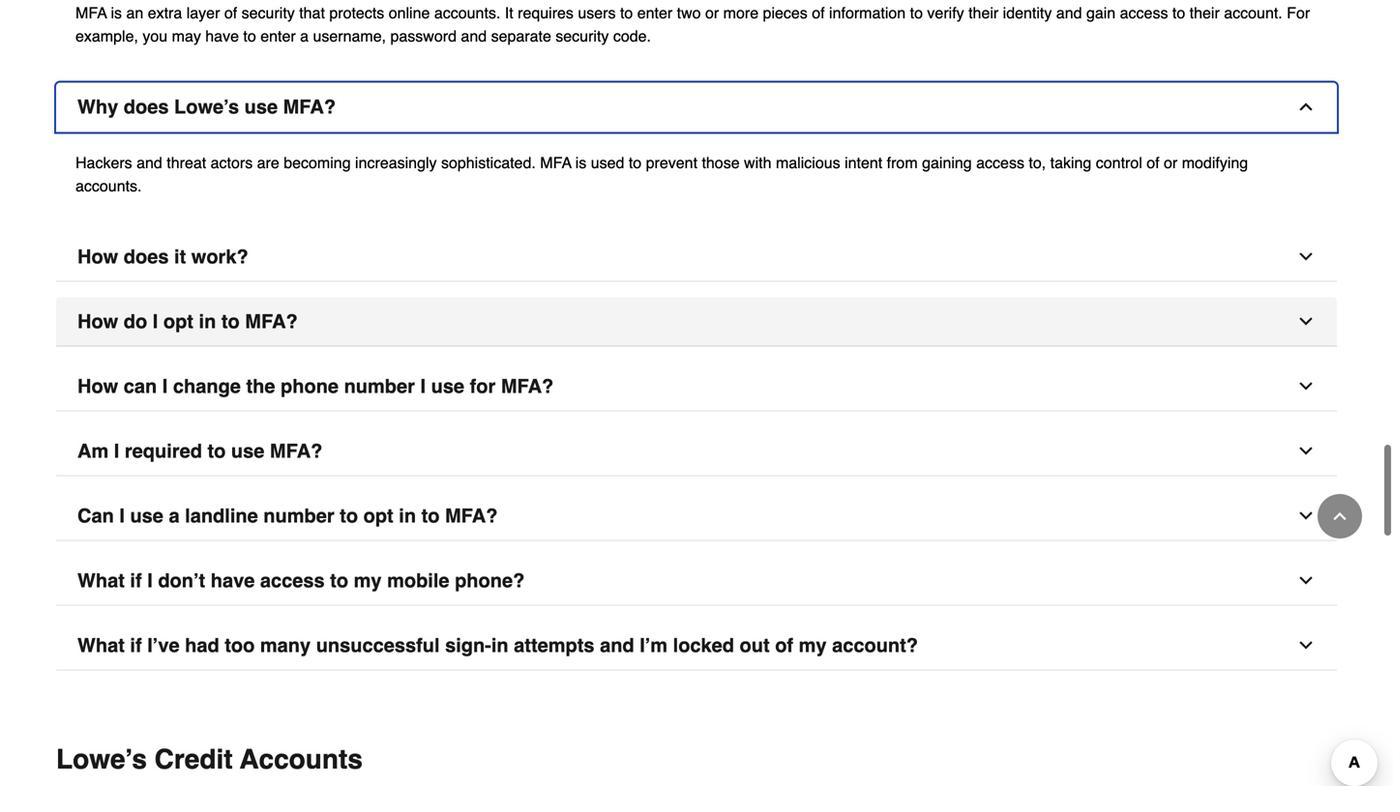 Task type: locate. For each thing, give the bounding box(es) containing it.
what left i've
[[77, 635, 125, 657]]

0 vertical spatial does
[[124, 96, 169, 118]]

mfa? up can i use a landline number to opt in to mfa?
[[270, 440, 323, 463]]

have
[[205, 27, 239, 45], [211, 570, 255, 592]]

mfa? inside can i use a landline number to opt in to mfa? button
[[445, 505, 498, 527]]

2 does from the top
[[124, 246, 169, 268]]

accounts. inside hackers and threat actors are becoming increasingly sophisticated. mfa is used to prevent those with malicious intent from gaining access to, taking control of or modifying accounts.
[[75, 177, 142, 195]]

is left used
[[576, 154, 587, 172]]

to
[[620, 4, 633, 22], [910, 4, 923, 22], [1173, 4, 1186, 22], [243, 27, 256, 45], [629, 154, 642, 172], [221, 311, 240, 333], [208, 440, 226, 463], [340, 505, 358, 527], [422, 505, 440, 527], [330, 570, 348, 592]]

chevron down image inside can i use a landline number to opt in to mfa? button
[[1297, 507, 1316, 526]]

or left modifying
[[1164, 154, 1178, 172]]

and left separate
[[461, 27, 487, 45]]

0 horizontal spatial enter
[[261, 27, 296, 45]]

are
[[257, 154, 279, 172]]

accounts. left it
[[434, 4, 501, 22]]

how can i change the phone number i use for mfa?
[[77, 375, 554, 398]]

mfa? up becoming
[[283, 96, 336, 118]]

my left mobile
[[354, 570, 382, 592]]

in up mobile
[[399, 505, 416, 527]]

0 horizontal spatial access
[[260, 570, 325, 592]]

1 vertical spatial mfa
[[540, 154, 572, 172]]

verify
[[928, 4, 965, 22]]

and left threat
[[137, 154, 162, 172]]

and
[[1057, 4, 1082, 22], [461, 27, 487, 45], [137, 154, 162, 172], [600, 635, 634, 657]]

unsuccessful
[[316, 635, 440, 657]]

their right the verify
[[969, 4, 999, 22]]

actors
[[211, 154, 253, 172]]

of inside button
[[775, 635, 794, 657]]

gain
[[1087, 4, 1116, 22]]

two
[[677, 4, 701, 22]]

how left can
[[77, 375, 118, 398]]

chevron down image inside what if i don't have access to my mobile phone? button
[[1297, 571, 1316, 591]]

1 vertical spatial accounts.
[[75, 177, 142, 195]]

1 what from the top
[[77, 570, 125, 592]]

mfa? up phone?
[[445, 505, 498, 527]]

use
[[244, 96, 278, 118], [431, 375, 465, 398], [231, 440, 265, 463], [130, 505, 163, 527]]

1 how from the top
[[77, 246, 118, 268]]

does for why
[[124, 96, 169, 118]]

access down can i use a landline number to opt in to mfa?
[[260, 570, 325, 592]]

use inside why does lowe's use mfa? button
[[244, 96, 278, 118]]

phone?
[[455, 570, 525, 592]]

0 horizontal spatial is
[[111, 4, 122, 22]]

of right out
[[775, 635, 794, 657]]

security down users
[[556, 27, 609, 45]]

chevron down image
[[1297, 247, 1316, 267], [1297, 507, 1316, 526], [1297, 571, 1316, 591], [1297, 636, 1316, 656]]

accounts. inside mfa is an extra layer of security that protects online accounts. it requires users to enter two or more pieces of information to verify their identity and gain access to their account. for example, you may have to enter a username, password and separate security code.
[[434, 4, 501, 22]]

1 horizontal spatial number
[[344, 375, 415, 398]]

0 vertical spatial chevron up image
[[1297, 97, 1316, 117]]

access inside mfa is an extra layer of security that protects online accounts. it requires users to enter two or more pieces of information to verify their identity and gain access to their account. for example, you may have to enter a username, password and separate security code.
[[1120, 4, 1168, 22]]

chevron down image inside the what if i've had too many unsuccessful sign-in attempts and i'm locked out of my account? button
[[1297, 636, 1316, 656]]

1 horizontal spatial is
[[576, 154, 587, 172]]

1 horizontal spatial a
[[300, 27, 309, 45]]

in for number
[[399, 505, 416, 527]]

their left account.
[[1190, 4, 1220, 22]]

0 vertical spatial chevron down image
[[1297, 312, 1316, 331]]

mfa? right for
[[501, 375, 554, 398]]

0 vertical spatial what
[[77, 570, 125, 592]]

is inside hackers and threat actors are becoming increasingly sophisticated. mfa is used to prevent those with malicious intent from gaining access to, taking control of or modifying accounts.
[[576, 154, 587, 172]]

1 vertical spatial does
[[124, 246, 169, 268]]

those
[[702, 154, 740, 172]]

0 horizontal spatial a
[[169, 505, 180, 527]]

1 vertical spatial in
[[399, 505, 416, 527]]

2 their from the left
[[1190, 4, 1220, 22]]

enter left username,
[[261, 27, 296, 45]]

0 vertical spatial my
[[354, 570, 382, 592]]

number right phone
[[344, 375, 415, 398]]

accounts.
[[434, 4, 501, 22], [75, 177, 142, 195]]

what for what if i've had too many unsuccessful sign-in attempts and i'm locked out of my account?
[[77, 635, 125, 657]]

required
[[125, 440, 202, 463]]

how do i opt in to mfa? button
[[56, 298, 1337, 347]]

1 vertical spatial have
[[211, 570, 255, 592]]

1 chevron down image from the top
[[1297, 247, 1316, 267]]

1 vertical spatial a
[[169, 505, 180, 527]]

if for i've
[[130, 635, 142, 657]]

am
[[77, 440, 109, 463]]

why does lowe's use mfa?
[[77, 96, 336, 118]]

account?
[[832, 635, 918, 657]]

0 vertical spatial number
[[344, 375, 415, 398]]

does left it
[[124, 246, 169, 268]]

their
[[969, 4, 999, 22], [1190, 4, 1220, 22]]

how left it
[[77, 246, 118, 268]]

1 vertical spatial my
[[799, 635, 827, 657]]

can i use a landline number to opt in to mfa?
[[77, 505, 498, 527]]

mfa up example,
[[75, 4, 107, 22]]

chevron down image for phone?
[[1297, 571, 1316, 591]]

many
[[260, 635, 311, 657]]

0 horizontal spatial security
[[242, 4, 295, 22]]

and left gain
[[1057, 4, 1082, 22]]

a left landline
[[169, 505, 180, 527]]

if left don't
[[130, 570, 142, 592]]

0 horizontal spatial accounts.
[[75, 177, 142, 195]]

1 does from the top
[[124, 96, 169, 118]]

use right can
[[130, 505, 163, 527]]

0 vertical spatial have
[[205, 27, 239, 45]]

use down the
[[231, 440, 265, 463]]

for
[[470, 375, 496, 398]]

use inside am i required to use mfa? button
[[231, 440, 265, 463]]

2 chevron down image from the top
[[1297, 507, 1316, 526]]

0 vertical spatial a
[[300, 27, 309, 45]]

2 if from the top
[[130, 635, 142, 657]]

a down that
[[300, 27, 309, 45]]

1 horizontal spatial chevron up image
[[1331, 507, 1350, 526]]

what
[[77, 570, 125, 592], [77, 635, 125, 657]]

chevron down image inside how can i change the phone number i use for mfa? button
[[1297, 377, 1316, 396]]

0 vertical spatial mfa
[[75, 4, 107, 22]]

to right used
[[629, 154, 642, 172]]

that
[[299, 4, 325, 22]]

my right out
[[799, 635, 827, 657]]

0 horizontal spatial opt
[[163, 311, 194, 333]]

i've
[[147, 635, 180, 657]]

how for how does it work?
[[77, 246, 118, 268]]

what if i've had too many unsuccessful sign-in attempts and i'm locked out of my account? button
[[56, 622, 1337, 671]]

what if i've had too many unsuccessful sign-in attempts and i'm locked out of my account?
[[77, 635, 918, 657]]

1 vertical spatial or
[[1164, 154, 1178, 172]]

my inside what if i don't have access to my mobile phone? button
[[354, 570, 382, 592]]

sign-
[[445, 635, 491, 657]]

0 horizontal spatial chevron up image
[[1297, 97, 1316, 117]]

1 horizontal spatial their
[[1190, 4, 1220, 22]]

2 vertical spatial access
[[260, 570, 325, 592]]

0 vertical spatial accounts.
[[434, 4, 501, 22]]

1 horizontal spatial enter
[[637, 4, 673, 22]]

lowe's
[[174, 96, 239, 118], [56, 745, 147, 776]]

0 horizontal spatial lowe's
[[56, 745, 147, 776]]

0 vertical spatial how
[[77, 246, 118, 268]]

1 vertical spatial access
[[977, 154, 1025, 172]]

chevron down image inside how does it work? button
[[1297, 247, 1316, 267]]

chevron down image
[[1297, 312, 1316, 331], [1297, 377, 1316, 396], [1297, 442, 1316, 461]]

or
[[705, 4, 719, 22], [1164, 154, 1178, 172]]

of right control
[[1147, 154, 1160, 172]]

0 horizontal spatial or
[[705, 4, 719, 22]]

1 horizontal spatial accounts.
[[434, 4, 501, 22]]

0 horizontal spatial their
[[969, 4, 999, 22]]

i'm
[[640, 635, 668, 657]]

a
[[300, 27, 309, 45], [169, 505, 180, 527]]

threat
[[167, 154, 206, 172]]

number
[[344, 375, 415, 398], [263, 505, 334, 527]]

2 vertical spatial chevron down image
[[1297, 442, 1316, 461]]

2 horizontal spatial access
[[1120, 4, 1168, 22]]

and left i'm
[[600, 635, 634, 657]]

mfa?
[[283, 96, 336, 118], [245, 311, 298, 333], [501, 375, 554, 398], [270, 440, 323, 463], [445, 505, 498, 527]]

how can i change the phone number i use for mfa? button
[[56, 362, 1337, 412]]

mfa left used
[[540, 154, 572, 172]]

is left an
[[111, 4, 122, 22]]

2 what from the top
[[77, 635, 125, 657]]

of right layer
[[224, 4, 237, 22]]

1 horizontal spatial access
[[977, 154, 1025, 172]]

does
[[124, 96, 169, 118], [124, 246, 169, 268]]

2 how from the top
[[77, 311, 118, 333]]

1 vertical spatial security
[[556, 27, 609, 45]]

use inside how can i change the phone number i use for mfa? button
[[431, 375, 465, 398]]

chevron down image inside how do i opt in to mfa? button
[[1297, 312, 1316, 331]]

2 chevron down image from the top
[[1297, 377, 1316, 396]]

or right two
[[705, 4, 719, 22]]

1 horizontal spatial lowe's
[[174, 96, 239, 118]]

does right why at the left top of the page
[[124, 96, 169, 118]]

use left for
[[431, 375, 465, 398]]

code.
[[613, 27, 651, 45]]

access right gain
[[1120, 4, 1168, 22]]

3 how from the top
[[77, 375, 118, 398]]

3 chevron down image from the top
[[1297, 571, 1316, 591]]

separate
[[491, 27, 551, 45]]

chevron up image
[[1297, 97, 1316, 117], [1331, 507, 1350, 526]]

more
[[724, 4, 759, 22]]

1 vertical spatial is
[[576, 154, 587, 172]]

it
[[505, 4, 514, 22]]

1 vertical spatial how
[[77, 311, 118, 333]]

2 vertical spatial how
[[77, 375, 118, 398]]

security
[[242, 4, 295, 22], [556, 27, 609, 45]]

security left that
[[242, 4, 295, 22]]

1 their from the left
[[969, 4, 999, 22]]

0 vertical spatial is
[[111, 4, 122, 22]]

0 horizontal spatial mfa
[[75, 4, 107, 22]]

the
[[246, 375, 275, 398]]

what if i don't have access to my mobile phone? button
[[56, 557, 1337, 606]]

lowe's left credit
[[56, 745, 147, 776]]

1 chevron down image from the top
[[1297, 312, 1316, 331]]

what down can
[[77, 570, 125, 592]]

access
[[1120, 4, 1168, 22], [977, 154, 1025, 172], [260, 570, 325, 592]]

1 vertical spatial chevron down image
[[1297, 377, 1316, 396]]

enter up code. at the top of the page
[[637, 4, 673, 22]]

intent
[[845, 154, 883, 172]]

control
[[1096, 154, 1143, 172]]

have down layer
[[205, 27, 239, 45]]

1 if from the top
[[130, 570, 142, 592]]

lowe's inside button
[[174, 96, 239, 118]]

is
[[111, 4, 122, 22], [576, 154, 587, 172]]

1 vertical spatial what
[[77, 635, 125, 657]]

0 vertical spatial lowe's
[[174, 96, 239, 118]]

0 horizontal spatial number
[[263, 505, 334, 527]]

1 vertical spatial chevron up image
[[1331, 507, 1350, 526]]

identity
[[1003, 4, 1052, 22]]

opt right "do"
[[163, 311, 194, 333]]

have right don't
[[211, 570, 255, 592]]

to up the what if i don't have access to my mobile phone?
[[340, 505, 358, 527]]

1 horizontal spatial in
[[399, 505, 416, 527]]

4 chevron down image from the top
[[1297, 636, 1316, 656]]

0 horizontal spatial my
[[354, 570, 382, 592]]

my
[[354, 570, 382, 592], [799, 635, 827, 657]]

to down work?
[[221, 311, 240, 333]]

0 vertical spatial access
[[1120, 4, 1168, 22]]

username,
[[313, 27, 386, 45]]

number up the what if i don't have access to my mobile phone?
[[263, 505, 334, 527]]

use up are
[[244, 96, 278, 118]]

opt up mobile
[[363, 505, 394, 527]]

1 vertical spatial enter
[[261, 27, 296, 45]]

mfa? inside how do i opt in to mfa? button
[[245, 311, 298, 333]]

mfa? up the
[[245, 311, 298, 333]]

if left i've
[[130, 635, 142, 657]]

chevron down image for to
[[1297, 507, 1316, 526]]

1 horizontal spatial or
[[1164, 154, 1178, 172]]

in left attempts
[[491, 635, 509, 657]]

hackers
[[75, 154, 132, 172]]

0 horizontal spatial in
[[199, 311, 216, 333]]

1 horizontal spatial mfa
[[540, 154, 572, 172]]

access left to,
[[977, 154, 1025, 172]]

1 horizontal spatial opt
[[363, 505, 394, 527]]

a inside mfa is an extra layer of security that protects online accounts. it requires users to enter two or more pieces of information to verify their identity and gain access to their account. for example, you may have to enter a username, password and separate security code.
[[300, 27, 309, 45]]

can
[[77, 505, 114, 527]]

am i required to use mfa? button
[[56, 427, 1337, 477]]

opt
[[163, 311, 194, 333], [363, 505, 394, 527]]

pieces
[[763, 4, 808, 22]]

if
[[130, 570, 142, 592], [130, 635, 142, 657]]

1 vertical spatial if
[[130, 635, 142, 657]]

how
[[77, 246, 118, 268], [77, 311, 118, 333], [77, 375, 118, 398]]

2 vertical spatial in
[[491, 635, 509, 657]]

i
[[153, 311, 158, 333], [162, 375, 168, 398], [420, 375, 426, 398], [114, 440, 119, 463], [119, 505, 125, 527], [147, 570, 153, 592]]

how for how do i opt in to mfa?
[[77, 311, 118, 333]]

landline
[[185, 505, 258, 527]]

0 vertical spatial or
[[705, 4, 719, 22]]

2 horizontal spatial in
[[491, 635, 509, 657]]

in for many
[[491, 635, 509, 657]]

account.
[[1224, 4, 1283, 22]]

chevron up image inside scroll to top element
[[1331, 507, 1350, 526]]

in up change at the left
[[199, 311, 216, 333]]

how does it work? button
[[56, 233, 1337, 282]]

accounts. down hackers
[[75, 177, 142, 195]]

1 vertical spatial number
[[263, 505, 334, 527]]

1 horizontal spatial my
[[799, 635, 827, 657]]

example,
[[75, 27, 138, 45]]

0 vertical spatial if
[[130, 570, 142, 592]]

3 chevron down image from the top
[[1297, 442, 1316, 461]]

how left "do"
[[77, 311, 118, 333]]

lowe's up threat
[[174, 96, 239, 118]]



Task type: describe. For each thing, give the bounding box(es) containing it.
mfa is an extra layer of security that protects online accounts. it requires users to enter two or more pieces of information to verify their identity and gain access to their account. for example, you may have to enter a username, password and separate security code.
[[75, 4, 1310, 45]]

to right may
[[243, 27, 256, 45]]

use inside can i use a landline number to opt in to mfa? button
[[130, 505, 163, 527]]

to up unsuccessful
[[330, 570, 348, 592]]

chevron down image inside am i required to use mfa? button
[[1297, 442, 1316, 461]]

with
[[744, 154, 772, 172]]

mfa? inside why does lowe's use mfa? button
[[283, 96, 336, 118]]

attempts
[[514, 635, 595, 657]]

hackers and threat actors are becoming increasingly sophisticated. mfa is used to prevent those with malicious intent from gaining access to, taking control of or modifying accounts.
[[75, 154, 1249, 195]]

locked
[[673, 635, 735, 657]]

it
[[174, 246, 186, 268]]

what if i don't have access to my mobile phone?
[[77, 570, 525, 592]]

layer
[[187, 4, 220, 22]]

0 vertical spatial opt
[[163, 311, 194, 333]]

access inside hackers and threat actors are becoming increasingly sophisticated. mfa is used to prevent those with malicious intent from gaining access to, taking control of or modifying accounts.
[[977, 154, 1025, 172]]

of right pieces
[[812, 4, 825, 22]]

to right required
[[208, 440, 226, 463]]

mfa? inside how can i change the phone number i use for mfa? button
[[501, 375, 554, 398]]

if for i
[[130, 570, 142, 592]]

what for what if i don't have access to my mobile phone?
[[77, 570, 125, 592]]

can i use a landline number to opt in to mfa? button
[[56, 492, 1337, 541]]

had
[[185, 635, 219, 657]]

don't
[[158, 570, 205, 592]]

lowe's credit accounts
[[56, 745, 363, 776]]

increasingly
[[355, 154, 437, 172]]

sophisticated.
[[441, 154, 536, 172]]

do
[[124, 311, 147, 333]]

access inside button
[[260, 570, 325, 592]]

how for how can i change the phone number i use for mfa?
[[77, 375, 118, 398]]

becoming
[[284, 154, 351, 172]]

gaining
[[922, 154, 972, 172]]

can
[[124, 375, 157, 398]]

an
[[126, 4, 143, 22]]

used
[[591, 154, 625, 172]]

why
[[77, 96, 118, 118]]

0 vertical spatial in
[[199, 311, 216, 333]]

0 vertical spatial security
[[242, 4, 295, 22]]

mfa inside hackers and threat actors are becoming increasingly sophisticated. mfa is used to prevent those with malicious intent from gaining access to, taking control of or modifying accounts.
[[540, 154, 572, 172]]

requires
[[518, 4, 574, 22]]

out
[[740, 635, 770, 657]]

does for how
[[124, 246, 169, 268]]

how do i opt in to mfa?
[[77, 311, 298, 333]]

change
[[173, 375, 241, 398]]

from
[[887, 154, 918, 172]]

online
[[389, 4, 430, 22]]

to inside hackers and threat actors are becoming increasingly sophisticated. mfa is used to prevent those with malicious intent from gaining access to, taking control of or modifying accounts.
[[629, 154, 642, 172]]

prevent
[[646, 154, 698, 172]]

chevron down image for number
[[1297, 377, 1316, 396]]

you
[[143, 27, 168, 45]]

taking
[[1051, 154, 1092, 172]]

and inside hackers and threat actors are becoming increasingly sophisticated. mfa is used to prevent those with malicious intent from gaining access to, taking control of or modifying accounts.
[[137, 154, 162, 172]]

modifying
[[1182, 154, 1249, 172]]

accounts
[[240, 745, 363, 776]]

is inside mfa is an extra layer of security that protects online accounts. it requires users to enter two or more pieces of information to verify their identity and gain access to their account. for example, you may have to enter a username, password and separate security code.
[[111, 4, 122, 22]]

my inside the what if i've had too many unsuccessful sign-in attempts and i'm locked out of my account? button
[[799, 635, 827, 657]]

a inside button
[[169, 505, 180, 527]]

how does it work?
[[77, 246, 248, 268]]

0 vertical spatial enter
[[637, 4, 673, 22]]

may
[[172, 27, 201, 45]]

1 vertical spatial opt
[[363, 505, 394, 527]]

too
[[225, 635, 255, 657]]

credit
[[155, 745, 233, 776]]

to,
[[1029, 154, 1046, 172]]

extra
[[148, 4, 182, 22]]

phone
[[281, 375, 339, 398]]

chevron down image for attempts
[[1297, 636, 1316, 656]]

1 vertical spatial lowe's
[[56, 745, 147, 776]]

or inside hackers and threat actors are becoming increasingly sophisticated. mfa is used to prevent those with malicious intent from gaining access to, taking control of or modifying accounts.
[[1164, 154, 1178, 172]]

or inside mfa is an extra layer of security that protects online accounts. it requires users to enter two or more pieces of information to verify their identity and gain access to their account. for example, you may have to enter a username, password and separate security code.
[[705, 4, 719, 22]]

have inside button
[[211, 570, 255, 592]]

malicious
[[776, 154, 841, 172]]

to up code. at the top of the page
[[620, 4, 633, 22]]

have inside mfa is an extra layer of security that protects online accounts. it requires users to enter two or more pieces of information to verify their identity and gain access to their account. for example, you may have to enter a username, password and separate security code.
[[205, 27, 239, 45]]

mfa inside mfa is an extra layer of security that protects online accounts. it requires users to enter two or more pieces of information to verify their identity and gain access to their account. for example, you may have to enter a username, password and separate security code.
[[75, 4, 107, 22]]

mobile
[[387, 570, 450, 592]]

protects
[[329, 4, 384, 22]]

work?
[[191, 246, 248, 268]]

1 horizontal spatial security
[[556, 27, 609, 45]]

mfa? inside am i required to use mfa? button
[[270, 440, 323, 463]]

chevron down image for mfa?
[[1297, 312, 1316, 331]]

of inside hackers and threat actors are becoming increasingly sophisticated. mfa is used to prevent those with malicious intent from gaining access to, taking control of or modifying accounts.
[[1147, 154, 1160, 172]]

password
[[390, 27, 457, 45]]

to up mobile
[[422, 505, 440, 527]]

information
[[829, 4, 906, 22]]

users
[[578, 4, 616, 22]]

am i required to use mfa?
[[77, 440, 323, 463]]

for
[[1287, 4, 1310, 22]]

to left account.
[[1173, 4, 1186, 22]]

why does lowe's use mfa? button
[[56, 83, 1337, 132]]

and inside button
[[600, 635, 634, 657]]

to left the verify
[[910, 4, 923, 22]]

chevron up image inside why does lowe's use mfa? button
[[1297, 97, 1316, 117]]

scroll to top element
[[1318, 495, 1363, 539]]



Task type: vqa. For each thing, say whether or not it's contained in the screenshot.
does to the bottom
yes



